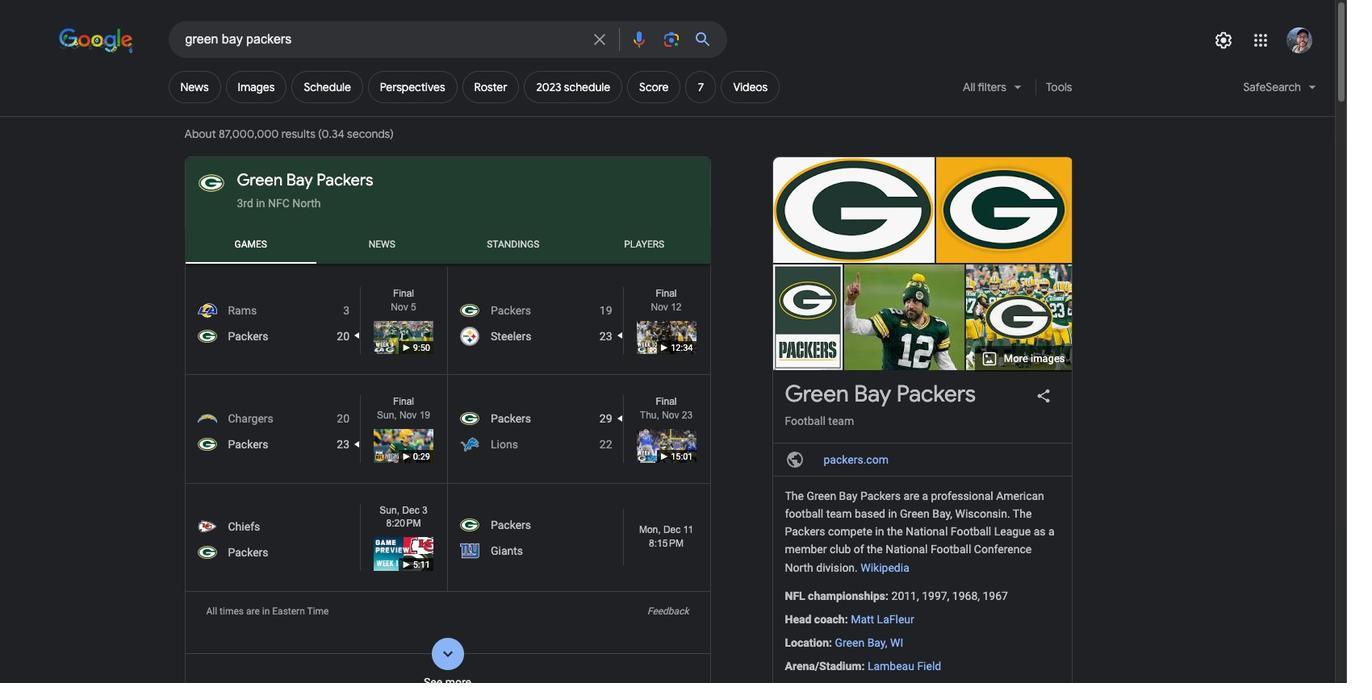Task type: vqa. For each thing, say whether or not it's contained in the screenshot.
Sun, Dec 3 8:20 PM
yes



Task type: describe. For each thing, give the bounding box(es) containing it.
bay for green bay packers
[[286, 170, 313, 191]]

eastern
[[272, 606, 305, 618]]

the green bay packers want to 'kick the door down' and ... image
[[831, 265, 990, 371]]

images link
[[226, 71, 287, 103]]

matt lafleur link
[[851, 614, 915, 626]]

1967
[[983, 590, 1009, 603]]

tools
[[1047, 80, 1073, 94]]

all for all filters
[[963, 80, 976, 94]]

: down 'green bay, wi' "link"
[[862, 661, 865, 673]]

lambeau
[[868, 661, 915, 673]]

standings tab
[[448, 225, 579, 264]]

final element for 20
[[393, 397, 414, 408]]

5:11
[[413, 560, 430, 571]]

2023
[[537, 80, 562, 94]]

packers up nfc
[[237, 170, 294, 191]]

sun, inside final sun, nov 19
[[377, 410, 397, 422]]

videos link
[[721, 71, 780, 103]]

search by voice image
[[629, 30, 649, 49]]

more images
[[1004, 353, 1066, 365]]

in right 3rd
[[256, 197, 265, 210]]

3rd
[[237, 197, 253, 210]]

images
[[1031, 353, 1066, 365]]

green bay packers football team
[[785, 380, 976, 428]]

safesearch button
[[1234, 71, 1327, 110]]

perspectives link
[[368, 71, 458, 103]]

bay for green bay packers football team
[[855, 380, 892, 409]]

23 inside final thu, nov 23
[[682, 410, 693, 422]]

north inside the green bay packers are a professional american football team based in green bay, wisconsin. the packers compete in the national football league as a member club of the national football conference north division.
[[785, 562, 814, 575]]

► 9:50
[[402, 343, 430, 354]]

schedule
[[564, 80, 611, 94]]

perspectives
[[380, 80, 445, 94]]

1968,
[[953, 590, 980, 603]]

2 vertical spatial football
[[931, 544, 972, 557]]

chargers
[[228, 413, 274, 426]]

final element for 29
[[656, 397, 677, 408]]

professional
[[932, 490, 994, 503]]

winner image for 29
[[617, 416, 622, 423]]

: left 2011,
[[886, 590, 889, 603]]

7 link
[[686, 71, 717, 103]]

tools button
[[1039, 71, 1080, 103]]

nov inside final sun, nov 19
[[400, 410, 417, 422]]

time
[[307, 606, 329, 618]]

2011,
[[892, 590, 920, 603]]

1 vertical spatial the
[[867, 544, 883, 557]]

15:01
[[671, 452, 693, 462]]

vikings oppo research: green bay packers - daily norseman image
[[966, 265, 1072, 371]]

19 inside final sun, nov 19
[[420, 410, 430, 422]]

: left matt
[[845, 614, 848, 626]]

november 12 element
[[651, 302, 682, 313]]

0 vertical spatial the
[[887, 526, 903, 539]]

division.
[[817, 562, 858, 575]]

final for 20
[[393, 397, 414, 408]]

nov inside final nov 5
[[391, 302, 408, 313]]

feedback button
[[641, 589, 696, 635]]

videos
[[734, 80, 768, 94]]

nov inside final thu, nov 23
[[662, 410, 680, 422]]

sunday, november 19 element
[[377, 410, 430, 422]]

7
[[698, 80, 704, 94]]

in down based
[[876, 526, 885, 539]]

► 12:34 link
[[637, 319, 697, 357]]

0 horizontal spatial are
[[246, 606, 260, 618]]

8:20 pm
[[386, 519, 421, 530]]

all filters button
[[954, 71, 1034, 110]]

schedule
[[304, 80, 351, 94]]

head
[[785, 614, 812, 626]]

0 vertical spatial north
[[292, 197, 321, 210]]

lafleur
[[877, 614, 915, 626]]

arena/stadium : lambeau field
[[785, 661, 942, 673]]

upload.wikimedia.org/wikipedia/commons/thumb/5/50/... image
[[773, 157, 935, 263]]

11
[[684, 525, 694, 537]]

of
[[854, 544, 865, 557]]

green bay, wi link
[[835, 637, 904, 650]]

about 87,000,000 results (0.34 seconds)
[[185, 127, 397, 141]]

steelers
[[491, 330, 532, 343]]

sun, inside sun, dec 3 8:20 pm
[[380, 505, 400, 516]]

0 horizontal spatial a
[[923, 490, 929, 503]]

0 vertical spatial 19
[[600, 304, 613, 317]]

packers down chiefs
[[228, 547, 269, 560]]

nfc
[[268, 197, 290, 210]]

0:29
[[413, 452, 430, 462]]

in left eastern at the bottom of page
[[262, 606, 270, 618]]

member
[[785, 544, 827, 557]]

packers down rams
[[228, 330, 269, 343]]

club
[[830, 544, 851, 557]]

► for 3
[[402, 343, 411, 354]]

: down coach
[[829, 637, 833, 650]]

29
[[600, 413, 613, 426]]

► 15:01
[[660, 452, 693, 462]]

green up "football"
[[807, 490, 837, 503]]

► 9:50 link
[[374, 319, 434, 357]]

news tab
[[317, 225, 448, 264]]

mon,
[[640, 525, 661, 537]]

news
[[369, 239, 396, 250]]

12
[[671, 302, 682, 313]]

► for 20
[[402, 452, 411, 462]]

green bay packers
[[237, 170, 373, 191]]

87,000,000
[[219, 127, 279, 141]]

9:50
[[413, 343, 430, 354]]

chiefs
[[228, 521, 260, 534]]

green inside green bay packers football team
[[785, 380, 849, 409]]

championships
[[808, 590, 886, 603]]

final sun, nov 19
[[377, 397, 430, 422]]

► left 5:11
[[402, 560, 411, 571]]

games tab
[[185, 225, 317, 264]]

coach
[[815, 614, 845, 626]]

the green bay packers are a professional american football team based in green bay, wisconsin. the packers compete in the national football league as a member club of the national football conference north division.
[[785, 490, 1055, 575]]

packers.com link
[[773, 444, 1072, 477]]

12:34
[[671, 343, 693, 354]]

lambeau field link
[[868, 661, 942, 673]]

seconds)
[[347, 127, 394, 141]]

field
[[918, 661, 942, 673]]

players tab
[[579, 225, 710, 264]]

packers down "chargers"
[[228, 439, 269, 452]]

all for all times are in eastern time
[[206, 606, 217, 618]]

nfl championships : 2011, 1997, 1968, 1967
[[785, 590, 1009, 603]]

► 5:11 link
[[374, 536, 434, 574]]

trends international nfl green bay packers - logo 21 wall poster, 22.37" x  34.00", unframed version image
[[773, 265, 843, 371]]

packers up based
[[861, 490, 901, 503]]



Task type: locate. For each thing, give the bounding box(es) containing it.
2 20 from the top
[[337, 413, 350, 426]]

winner image left ► 0:29 link at the bottom
[[355, 441, 359, 449]]

a right as
[[1049, 526, 1055, 539]]

final thu, nov 23
[[640, 397, 693, 422]]

1 horizontal spatial the
[[1013, 508, 1032, 521]]

1 horizontal spatial all
[[963, 80, 976, 94]]

sun, up 8:20 pm
[[380, 505, 400, 516]]

0 vertical spatial 3
[[343, 304, 350, 317]]

1 horizontal spatial bay,
[[933, 508, 953, 521]]

► for 29
[[660, 452, 669, 462]]

1 vertical spatial national
[[886, 544, 928, 557]]

score
[[640, 80, 669, 94]]

tab list containing games
[[185, 225, 710, 264]]

1 vertical spatial sun,
[[380, 505, 400, 516]]

location
[[785, 637, 829, 650]]

0 vertical spatial bay
[[286, 170, 313, 191]]

sun, up ► 0:29 link at the bottom
[[377, 410, 397, 422]]

1 vertical spatial north
[[785, 562, 814, 575]]

national down professional
[[906, 526, 948, 539]]

are down packers.com link
[[904, 490, 920, 503]]

the down american
[[1013, 508, 1032, 521]]

thu,
[[640, 410, 660, 422]]

23 left ► 0:29 link at the bottom
[[337, 439, 350, 452]]

nov up ► 0:29 link at the bottom
[[400, 410, 417, 422]]

0 vertical spatial national
[[906, 526, 948, 539]]

0 vertical spatial 23
[[600, 330, 613, 343]]

team up packers.com
[[829, 415, 855, 428]]

final element for 3
[[393, 288, 414, 300]]

location : green bay, wi
[[785, 637, 904, 650]]

are
[[904, 490, 920, 503], [246, 606, 260, 618]]

0 horizontal spatial 23
[[337, 439, 350, 452]]

dec inside mon, dec 11 8:15 pm
[[664, 525, 681, 537]]

score link
[[627, 71, 681, 103]]

0 vertical spatial all
[[963, 80, 976, 94]]

20 left the ► 9:50 link
[[337, 330, 350, 343]]

bay,
[[933, 508, 953, 521], [868, 637, 888, 650]]

bay, down professional
[[933, 508, 953, 521]]

players
[[624, 239, 665, 250]]

dec for mon,
[[664, 525, 681, 537]]

final nov 5
[[391, 288, 416, 313]]

winner image
[[355, 333, 359, 341], [617, 333, 622, 341]]

green right based
[[900, 508, 930, 521]]

news link
[[168, 71, 221, 103]]

all inside all filters "popup button"
[[963, 80, 976, 94]]

1 vertical spatial dec
[[664, 525, 681, 537]]

filters
[[978, 80, 1007, 94]]

nov left the 5
[[391, 302, 408, 313]]

final element up 'november 12' element
[[656, 288, 677, 300]]

bay inside the green bay packers are a professional american football team based in green bay, wisconsin. the packers compete in the national football league as a member club of the national football conference north division.
[[840, 490, 858, 503]]

2 vertical spatial 23
[[337, 439, 350, 452]]

3 left november 5 element
[[343, 304, 350, 317]]

bay, left wi
[[868, 637, 888, 650]]

nov right thu, on the left bottom of the page
[[662, 410, 680, 422]]

compete
[[829, 526, 873, 539]]

23 up ► 15:01 link
[[682, 410, 693, 422]]

packers up lions
[[491, 413, 531, 426]]

final inside final sun, nov 19
[[393, 397, 414, 408]]

19
[[600, 304, 613, 317], [420, 410, 430, 422]]

green up packers.com
[[785, 380, 849, 409]]

football
[[785, 508, 824, 521]]

sun, dec 3 8:20 pm
[[380, 505, 428, 530]]

winner image right 29 at bottom left
[[617, 416, 622, 423]]

final inside final nov 5
[[393, 288, 414, 300]]

packers up giants
[[491, 519, 531, 532]]

packers inside green bay packers football team
[[897, 380, 976, 409]]

►
[[402, 343, 411, 354], [660, 343, 669, 354], [402, 452, 411, 462], [660, 452, 669, 462], [402, 560, 411, 571]]

► left 12:34
[[660, 343, 669, 354]]

None search field
[[0, 20, 727, 58]]

bay, inside the green bay packers are a professional american football team based in green bay, wisconsin. the packers compete in the national football league as a member club of the national football conference north division.
[[933, 508, 953, 521]]

1 horizontal spatial winner image
[[617, 333, 622, 341]]

the
[[785, 490, 804, 503], [1013, 508, 1032, 521]]

more images link
[[975, 346, 1072, 372]]

0 horizontal spatial the
[[785, 490, 804, 503]]

winner image for 23
[[355, 441, 359, 449]]

1 horizontal spatial a
[[1049, 526, 1055, 539]]

3 inside sun, dec 3 8:20 pm
[[422, 505, 428, 516]]

0 horizontal spatial 19
[[420, 410, 430, 422]]

1 horizontal spatial 23
[[600, 330, 613, 343]]

1 horizontal spatial dec
[[664, 525, 681, 537]]

20 for packers
[[337, 330, 350, 343]]

final for 19
[[656, 288, 677, 300]]

22
[[600, 439, 613, 452]]

winner image left ► 12:34 link
[[617, 333, 622, 341]]

based
[[855, 508, 886, 521]]

nfl championships link
[[785, 590, 886, 603]]

19 up ► 0:29 link at the bottom
[[420, 410, 430, 422]]

dec up 8:15 pm
[[664, 525, 681, 537]]

2023 schedule link
[[524, 71, 623, 103]]

final element
[[393, 288, 414, 300], [656, 288, 677, 300], [393, 397, 414, 408], [656, 397, 677, 408]]

winner image left the ► 9:50 link
[[355, 333, 359, 341]]

0 vertical spatial bay,
[[933, 508, 953, 521]]

the right the "of"
[[867, 544, 883, 557]]

national
[[906, 526, 948, 539], [886, 544, 928, 557]]

Search search field
[[185, 31, 580, 51]]

1 vertical spatial bay,
[[868, 637, 888, 650]]

packers up member
[[785, 526, 826, 539]]

(0.34
[[318, 127, 345, 141]]

nfl
[[785, 590, 806, 603]]

final up 'november 12' element
[[656, 288, 677, 300]]

north down member
[[785, 562, 814, 575]]

0 vertical spatial football
[[785, 415, 826, 428]]

head coach : matt lafleur
[[785, 614, 915, 626]]

0 vertical spatial winner image
[[617, 416, 622, 423]]

20 for chargers
[[337, 413, 350, 426]]

matt
[[851, 614, 875, 626]]

1 vertical spatial 3
[[422, 505, 428, 516]]

football inside green bay packers football team
[[785, 415, 826, 428]]

► left 0:29
[[402, 452, 411, 462]]

0 horizontal spatial 3
[[343, 304, 350, 317]]

2 vertical spatial bay
[[840, 490, 858, 503]]

packers up "steelers"
[[491, 304, 531, 317]]

1 vertical spatial football
[[951, 526, 992, 539]]

► for 19
[[660, 343, 669, 354]]

3 up ► 5:11 link
[[422, 505, 428, 516]]

dec for sun,
[[402, 505, 420, 516]]

0 vertical spatial the
[[785, 490, 804, 503]]

location link
[[785, 637, 829, 650]]

final inside final thu, nov 23
[[656, 397, 677, 408]]

team inside the green bay packers are a professional american football team based in green bay, wisconsin. the packers compete in the national football league as a member club of the national football conference north division.
[[827, 508, 852, 521]]

1 vertical spatial all
[[206, 606, 217, 618]]

lions
[[491, 439, 518, 452]]

23 left ► 12:34 link
[[600, 330, 613, 343]]

0 horizontal spatial winner image
[[355, 441, 359, 449]]

nov left 12
[[651, 302, 669, 313]]

all left filters
[[963, 80, 976, 94]]

final inside final nov 12
[[656, 288, 677, 300]]

green down head coach : matt lafleur
[[835, 637, 865, 650]]

the up 'wikipedia' link
[[887, 526, 903, 539]]

green bay packers | green bay wi image
[[936, 142, 1072, 278]]

1 vertical spatial 20
[[337, 413, 350, 426]]

20
[[337, 330, 350, 343], [337, 413, 350, 426]]

1 vertical spatial 19
[[420, 410, 430, 422]]

a
[[923, 490, 929, 503], [1049, 526, 1055, 539]]

1997,
[[922, 590, 950, 603]]

team inside green bay packers football team
[[829, 415, 855, 428]]

winner image for 20
[[355, 333, 359, 341]]

final element up november 5 element
[[393, 288, 414, 300]]

0 horizontal spatial dec
[[402, 505, 420, 516]]

team up the compete
[[827, 508, 852, 521]]

final up thursday, november 23 element
[[656, 397, 677, 408]]

1 vertical spatial are
[[246, 606, 260, 618]]

wisconsin.
[[956, 508, 1011, 521]]

final for 3
[[393, 288, 414, 300]]

times
[[220, 606, 244, 618]]

0 horizontal spatial all
[[206, 606, 217, 618]]

► 0:29
[[402, 452, 430, 462]]

► 15:01 link
[[637, 427, 697, 466]]

are inside the green bay packers are a professional american football team based in green bay, wisconsin. the packers compete in the national football league as a member club of the national football conference north division.
[[904, 490, 920, 503]]

0 horizontal spatial winner image
[[355, 333, 359, 341]]

head coach link
[[785, 614, 845, 626]]

about
[[185, 127, 216, 141]]

roster
[[475, 80, 507, 94]]

arena/stadium link
[[785, 661, 862, 673]]

packers
[[237, 170, 294, 191], [317, 170, 373, 191], [491, 304, 531, 317], [228, 330, 269, 343], [897, 380, 976, 409], [491, 413, 531, 426], [228, 439, 269, 452], [861, 490, 901, 503], [491, 519, 531, 532], [785, 526, 826, 539], [228, 547, 269, 560]]

packers down (0.34
[[317, 170, 373, 191]]

1 horizontal spatial 3
[[422, 505, 428, 516]]

november 5 element
[[391, 302, 416, 313]]

bay up based
[[840, 490, 858, 503]]

mon, dec 11 8:15 pm
[[640, 525, 694, 550]]

19 left 'november 12' element
[[600, 304, 613, 317]]

1 vertical spatial 23
[[682, 410, 693, 422]]

8:15 pm
[[649, 539, 684, 550]]

:
[[886, 590, 889, 603], [845, 614, 848, 626], [829, 637, 833, 650], [862, 661, 865, 673]]

final element up "sunday, november 19" element
[[393, 397, 414, 408]]

► 5:11
[[402, 560, 430, 571]]

1 horizontal spatial north
[[785, 562, 814, 575]]

1 vertical spatial a
[[1049, 526, 1055, 539]]

wikipedia link
[[861, 562, 910, 575]]

1 vertical spatial bay
[[855, 380, 892, 409]]

0 horizontal spatial the
[[867, 544, 883, 557]]

1 horizontal spatial 19
[[600, 304, 613, 317]]

5
[[411, 302, 416, 313]]

► left '9:50'
[[402, 343, 411, 354]]

23 for 19
[[600, 330, 613, 343]]

► left 15:01
[[660, 452, 669, 462]]

► 0:29 link
[[374, 427, 434, 466]]

dec inside sun, dec 3 8:20 pm
[[402, 505, 420, 516]]

winner image for 23
[[617, 333, 622, 341]]

2 horizontal spatial 23
[[682, 410, 693, 422]]

in right based
[[889, 508, 898, 521]]

final for 29
[[656, 397, 677, 408]]

1 vertical spatial winner image
[[355, 441, 359, 449]]

winner image
[[617, 416, 622, 423], [355, 441, 359, 449]]

results
[[282, 127, 316, 141]]

thursday, november 23 element
[[640, 410, 693, 422]]

packers up packers.com link
[[897, 380, 976, 409]]

are right the times
[[246, 606, 260, 618]]

conference
[[975, 544, 1032, 557]]

0 vertical spatial a
[[923, 490, 929, 503]]

1 vertical spatial the
[[1013, 508, 1032, 521]]

safesearch
[[1244, 80, 1302, 94]]

3rd in nfc north
[[237, 197, 321, 210]]

as
[[1034, 526, 1046, 539]]

all times are in eastern time
[[206, 606, 329, 618]]

all
[[963, 80, 976, 94], [206, 606, 217, 618]]

final element up thursday, november 23 element
[[656, 397, 677, 408]]

green up 3rd
[[237, 170, 283, 191]]

0 vertical spatial 20
[[337, 330, 350, 343]]

feedback
[[648, 606, 689, 618]]

a down packers.com link
[[923, 490, 929, 503]]

national up 'wikipedia' link
[[886, 544, 928, 557]]

1 20 from the top
[[337, 330, 350, 343]]

bay
[[286, 170, 313, 191], [855, 380, 892, 409], [840, 490, 858, 503]]

wikipedia
[[861, 562, 910, 575]]

arena/stadium
[[785, 661, 862, 673]]

1 winner image from the left
[[355, 333, 359, 341]]

bay up packers.com
[[855, 380, 892, 409]]

1 horizontal spatial winner image
[[617, 416, 622, 423]]

0 vertical spatial are
[[904, 490, 920, 503]]

seasonal holidays 2023 image
[[59, 27, 133, 54]]

football
[[785, 415, 826, 428], [951, 526, 992, 539], [931, 544, 972, 557]]

1 horizontal spatial are
[[904, 490, 920, 503]]

all left the times
[[206, 606, 217, 618]]

1 horizontal spatial the
[[887, 526, 903, 539]]

0 vertical spatial dec
[[402, 505, 420, 516]]

final up "sunday, november 19" element
[[393, 397, 414, 408]]

nov inside final nov 12
[[651, 302, 669, 313]]

23 for 20
[[337, 439, 350, 452]]

tab list
[[185, 225, 710, 264]]

bay inside green bay packers football team
[[855, 380, 892, 409]]

final
[[393, 288, 414, 300], [656, 288, 677, 300], [393, 397, 414, 408], [656, 397, 677, 408]]

final nov 12
[[651, 288, 682, 313]]

dec up 8:20 pm
[[402, 505, 420, 516]]

the up "football"
[[785, 490, 804, 503]]

all filters
[[963, 80, 1007, 94]]

20 left "sunday, november 19" element
[[337, 413, 350, 426]]

search by image image
[[662, 30, 681, 49]]

final up november 5 element
[[393, 288, 414, 300]]

0 vertical spatial sun,
[[377, 410, 397, 422]]

games
[[235, 239, 267, 250]]

1 vertical spatial team
[[827, 508, 852, 521]]

team
[[829, 415, 855, 428], [827, 508, 852, 521]]

0 horizontal spatial north
[[292, 197, 321, 210]]

north down green bay packers
[[292, 197, 321, 210]]

bay up 3rd in nfc north
[[286, 170, 313, 191]]

packers.com
[[824, 454, 889, 467]]

green
[[237, 170, 283, 191], [785, 380, 849, 409], [807, 490, 837, 503], [900, 508, 930, 521], [835, 637, 865, 650]]

sun,
[[377, 410, 397, 422], [380, 505, 400, 516]]

2 winner image from the left
[[617, 333, 622, 341]]

0 vertical spatial team
[[829, 415, 855, 428]]

0 horizontal spatial bay,
[[868, 637, 888, 650]]

more
[[1004, 353, 1029, 365]]

final element for 19
[[656, 288, 677, 300]]



